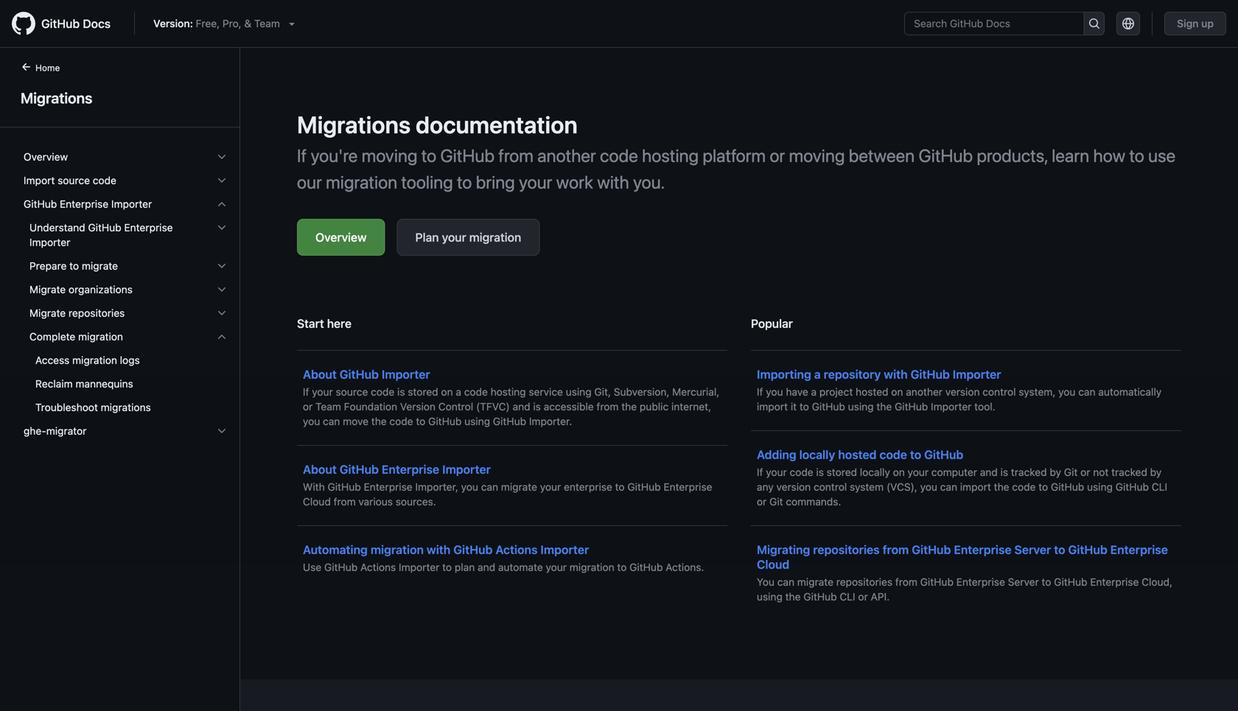 Task type: vqa. For each thing, say whether or not it's contained in the screenshot.


Task type: locate. For each thing, give the bounding box(es) containing it.
version
[[946, 386, 980, 398], [777, 481, 811, 493]]

1 vertical spatial another
[[906, 386, 943, 398]]

sc 9kayk9 0 image inside migrate organizations dropdown button
[[216, 284, 228, 296]]

migrate organizations button
[[18, 278, 234, 302]]

stored
[[408, 386, 438, 398], [827, 466, 857, 478]]

your down start here
[[312, 386, 333, 398]]

github enterprise importer button
[[18, 192, 234, 216]]

another inside migrations documentation if you're moving to github from another code hosting platform or moving between github products, learn how to use our migration tooling to bring your work with you.
[[538, 145, 596, 166]]

your inside automating migration with github actions importer use github actions importer to plan and automate your migration to github actions.
[[546, 561, 567, 574]]

migrate up complete
[[29, 307, 66, 319]]

1 vertical spatial import
[[960, 481, 992, 493]]

about inside about github enterprise importer with github enterprise importer, you can migrate your enterprise to github enterprise cloud from various sources.
[[303, 463, 337, 477]]

migrate repositories button
[[18, 302, 234, 325]]

0 horizontal spatial tracked
[[1011, 466, 1047, 478]]

2 migrate from the top
[[29, 307, 66, 319]]

with right repository
[[884, 368, 908, 382]]

about up with
[[303, 463, 337, 477]]

project
[[820, 386, 853, 398]]

1 github enterprise importer element from the top
[[12, 192, 240, 419]]

cloud
[[303, 496, 331, 508], [757, 558, 790, 572]]

migrations element
[[0, 60, 240, 710]]

1 vertical spatial cloud
[[757, 558, 790, 572]]

1 horizontal spatial moving
[[789, 145, 845, 166]]

and right plan
[[478, 561, 496, 574]]

2 vertical spatial migrate
[[798, 576, 834, 588]]

control inside importing a repository with github importer if you have a project hosted on another version control system, you can automatically import it to github using the github importer tool.
[[983, 386, 1016, 398]]

None search field
[[905, 12, 1105, 35]]

1 vertical spatial hosted
[[838, 448, 877, 462]]

0 horizontal spatial source
[[58, 174, 90, 187]]

with
[[597, 172, 629, 192], [884, 368, 908, 382], [427, 543, 451, 557]]

can right you
[[778, 576, 795, 588]]

hosted inside importing a repository with github importer if you have a project hosted on another version control system, you can automatically import it to github using the github importer tool.
[[856, 386, 889, 398]]

docs
[[83, 17, 111, 31]]

1 vertical spatial and
[[980, 466, 998, 478]]

ghe-migrator button
[[18, 419, 234, 443]]

migration down sources.
[[371, 543, 424, 557]]

can down computer
[[941, 481, 958, 493]]

1 vertical spatial migrate
[[501, 481, 537, 493]]

from
[[499, 145, 534, 166], [597, 401, 619, 413], [334, 496, 356, 508], [883, 543, 909, 557], [896, 576, 918, 588]]

2 vertical spatial repositories
[[837, 576, 893, 588]]

version inside adding locally hosted code to github if your code is stored locally on your computer and is tracked by git or not tracked by any version control system (vcs), you can import the code to github using github cli or git commands.
[[777, 481, 811, 493]]

1 horizontal spatial version
[[946, 386, 980, 398]]

or inside migrations documentation if you're moving to github from another code hosting platform or moving between github products, learn how to use our migration tooling to bring your work with you.
[[770, 145, 785, 166]]

1 vertical spatial migrations
[[297, 111, 411, 139]]

5 sc 9kayk9 0 image from the top
[[216, 331, 228, 343]]

actions
[[496, 543, 538, 557], [361, 561, 396, 574]]

import left it on the right bottom
[[757, 401, 788, 413]]

is down service
[[533, 401, 541, 413]]

can left automatically on the bottom right
[[1079, 386, 1096, 398]]

0 horizontal spatial control
[[814, 481, 847, 493]]

can inside importing a repository with github importer if you have a project hosted on another version control system, you can automatically import it to github using the github importer tool.
[[1079, 386, 1096, 398]]

about inside about github importer if your source code is stored on a code hosting service using git, subversion, mercurial, or team foundation version control (tfvc) and is accessible from the public internet, you can move the code to github using github importer.
[[303, 368, 337, 382]]

sc 9kayk9 0 image inside migrate repositories dropdown button
[[216, 307, 228, 319]]

1 horizontal spatial and
[[513, 401, 531, 413]]

you right 'importer,'
[[461, 481, 478, 493]]

importer up 'importer,'
[[442, 463, 491, 477]]

1 vertical spatial actions
[[361, 561, 396, 574]]

1 about from the top
[[303, 368, 337, 382]]

1 horizontal spatial hosting
[[642, 145, 699, 166]]

0 vertical spatial repositories
[[69, 307, 125, 319]]

importer inside about github importer if your source code is stored on a code hosting service using git, subversion, mercurial, or team foundation version control (tfvc) and is accessible from the public internet, you can move the code to github using github importer.
[[382, 368, 430, 382]]

your right automate
[[546, 561, 567, 574]]

0 vertical spatial git
[[1064, 466, 1078, 478]]

2 sc 9kayk9 0 image from the top
[[216, 198, 228, 210]]

on up (vcs),
[[893, 466, 905, 478]]

stored up the version in the bottom left of the page
[[408, 386, 438, 398]]

0 horizontal spatial actions
[[361, 561, 396, 574]]

using down not
[[1087, 481, 1113, 493]]

version up tool.
[[946, 386, 980, 398]]

0 horizontal spatial migrate
[[82, 260, 118, 272]]

subversion,
[[614, 386, 670, 398]]

0 horizontal spatial and
[[478, 561, 496, 574]]

migrations up the you're
[[297, 111, 411, 139]]

2 horizontal spatial migrate
[[798, 576, 834, 588]]

1 by from the left
[[1050, 466, 1062, 478]]

1 complete migration element from the top
[[12, 325, 240, 419]]

your
[[519, 172, 553, 192], [442, 230, 466, 244], [312, 386, 333, 398], [766, 466, 787, 478], [908, 466, 929, 478], [540, 481, 561, 493], [546, 561, 567, 574]]

migrations for migrations documentation if you're moving to github from another code hosting platform or moving between github products, learn how to use our migration tooling to bring your work with you.
[[297, 111, 411, 139]]

and inside automating migration with github actions importer use github actions importer to plan and automate your migration to github actions.
[[478, 561, 496, 574]]

2 sc 9kayk9 0 image from the top
[[216, 260, 228, 272]]

1 horizontal spatial migrations
[[297, 111, 411, 139]]

2 about from the top
[[303, 463, 337, 477]]

migrations down the home link
[[21, 89, 92, 107]]

your left enterprise
[[540, 481, 561, 493]]

by right not
[[1151, 466, 1162, 478]]

migration up access migration logs
[[78, 331, 123, 343]]

1 horizontal spatial with
[[597, 172, 629, 192]]

importer.
[[529, 415, 572, 428]]

on up the control
[[441, 386, 453, 398]]

import source code
[[24, 174, 116, 187]]

1 vertical spatial sc 9kayk9 0 image
[[216, 198, 228, 210]]

tracked right not
[[1112, 466, 1148, 478]]

0 horizontal spatial cli
[[840, 591, 856, 603]]

hosting inside migrations documentation if you're moving to github from another code hosting platform or moving between github products, learn how to use our migration tooling to bring your work with you.
[[642, 145, 699, 166]]

1 vertical spatial about
[[303, 463, 337, 477]]

actions down automating
[[361, 561, 396, 574]]

can right 'importer,'
[[481, 481, 498, 493]]

sc 9kayk9 0 image for prepare to migrate
[[216, 260, 228, 272]]

0 vertical spatial sc 9kayk9 0 image
[[216, 175, 228, 187]]

6 sc 9kayk9 0 image from the top
[[216, 425, 228, 437]]

with left you.
[[597, 172, 629, 192]]

is right computer
[[1001, 466, 1009, 478]]

tool.
[[975, 401, 996, 413]]

1 horizontal spatial source
[[336, 386, 368, 398]]

0 vertical spatial migrate
[[29, 283, 66, 296]]

migrations inside migrations documentation if you're moving to github from another code hosting platform or moving between github products, learn how to use our migration tooling to bring your work with you.
[[297, 111, 411, 139]]

cloud down with
[[303, 496, 331, 508]]

by left not
[[1050, 466, 1062, 478]]

on inside adding locally hosted code to github if your code is stored locally on your computer and is tracked by git or not tracked by any version control system (vcs), you can import the code to github using github cli or git commands.
[[893, 466, 905, 478]]

1 migrate from the top
[[29, 283, 66, 296]]

1 vertical spatial server
[[1008, 576, 1039, 588]]

the inside migrating repositories from github enterprise server to github enterprise cloud you can migrate repositories from github enterprise server to github enterprise cloud, using the github cli or api.
[[786, 591, 801, 603]]

moving up the tooling
[[362, 145, 418, 166]]

1 vertical spatial cli
[[840, 591, 856, 603]]

0 horizontal spatial with
[[427, 543, 451, 557]]

2 vertical spatial and
[[478, 561, 496, 574]]

2 complete migration element from the top
[[12, 349, 240, 419]]

sc 9kayk9 0 image for migrate repositories
[[216, 307, 228, 319]]

is
[[397, 386, 405, 398], [533, 401, 541, 413], [816, 466, 824, 478], [1001, 466, 1009, 478]]

1 vertical spatial with
[[884, 368, 908, 382]]

can left move
[[323, 415, 340, 428]]

0 vertical spatial about
[[303, 368, 337, 382]]

import
[[757, 401, 788, 413], [960, 481, 992, 493]]

cloud,
[[1142, 576, 1173, 588]]

the inside importing a repository with github importer if you have a project hosted on another version control system, you can automatically import it to github using the github importer tool.
[[877, 401, 892, 413]]

0 horizontal spatial import
[[757, 401, 788, 413]]

version up commands.
[[777, 481, 811, 493]]

0 vertical spatial cloud
[[303, 496, 331, 508]]

you left move
[[303, 415, 320, 428]]

1 vertical spatial control
[[814, 481, 847, 493]]

importing
[[757, 368, 812, 382]]

products,
[[977, 145, 1048, 166]]

hosted down repository
[[856, 386, 889, 398]]

git down any
[[770, 496, 783, 508]]

overview down our on the top left of page
[[316, 230, 367, 244]]

control up commands.
[[814, 481, 847, 493]]

reclaim mannequins link
[[18, 372, 234, 396]]

github enterprise importer element
[[12, 192, 240, 419], [12, 216, 240, 419]]

actions up automate
[[496, 543, 538, 557]]

or right "platform"
[[770, 145, 785, 166]]

migrate left enterprise
[[501, 481, 537, 493]]

git left not
[[1064, 466, 1078, 478]]

you down importing
[[766, 386, 783, 398]]

or left api.
[[858, 591, 868, 603]]

sc 9kayk9 0 image inside the prepare to migrate dropdown button
[[216, 260, 228, 272]]

is up commands.
[[816, 466, 824, 478]]

any
[[757, 481, 774, 493]]

1 vertical spatial migrate
[[29, 307, 66, 319]]

on right project
[[892, 386, 903, 398]]

1 horizontal spatial migrate
[[501, 481, 537, 493]]

0 horizontal spatial version
[[777, 481, 811, 493]]

your left "work"
[[519, 172, 553, 192]]

0 vertical spatial source
[[58, 174, 90, 187]]

locally up system
[[860, 466, 890, 478]]

using down project
[[848, 401, 874, 413]]

your inside about github importer if your source code is stored on a code hosting service using git, subversion, mercurial, or team foundation version control (tfvc) and is accessible from the public internet, you can move the code to github using github importer.
[[312, 386, 333, 398]]

1 horizontal spatial control
[[983, 386, 1016, 398]]

0 horizontal spatial migrations
[[21, 89, 92, 107]]

learn
[[1052, 145, 1090, 166]]

using down (tfvc)
[[465, 415, 490, 428]]

0 horizontal spatial locally
[[800, 448, 836, 462]]

1 horizontal spatial cli
[[1152, 481, 1168, 493]]

0 horizontal spatial hosting
[[491, 386, 526, 398]]

1 horizontal spatial tracked
[[1112, 466, 1148, 478]]

with
[[303, 481, 325, 493]]

2 horizontal spatial with
[[884, 368, 908, 382]]

locally right adding
[[800, 448, 836, 462]]

migrate inside dropdown button
[[82, 260, 118, 272]]

migrate down prepare
[[29, 283, 66, 296]]

cloud inside about github enterprise importer with github enterprise importer, you can migrate your enterprise to github enterprise cloud from various sources.
[[303, 496, 331, 508]]

importer up the version in the bottom left of the page
[[382, 368, 430, 382]]

you right (vcs),
[[921, 481, 938, 493]]

migrate repositories
[[29, 307, 125, 319]]

hosted up system
[[838, 448, 877, 462]]

have
[[786, 386, 809, 398]]

work
[[556, 172, 593, 192]]

0 horizontal spatial team
[[254, 17, 280, 29]]

sign
[[1178, 17, 1199, 29]]

on inside importing a repository with github importer if you have a project hosted on another version control system, you can automatically import it to github using the github importer tool.
[[892, 386, 903, 398]]

0 vertical spatial actions
[[496, 543, 538, 557]]

0 horizontal spatial by
[[1050, 466, 1062, 478]]

1 sc 9kayk9 0 image from the top
[[216, 151, 228, 163]]

version inside importing a repository with github importer if you have a project hosted on another version control system, you can automatically import it to github using the github importer tool.
[[946, 386, 980, 398]]

accessible
[[544, 401, 594, 413]]

actions.
[[666, 561, 704, 574]]

migration down bring
[[469, 230, 521, 244]]

1 horizontal spatial locally
[[860, 466, 890, 478]]

use
[[303, 561, 322, 574]]

github
[[41, 17, 80, 31], [440, 145, 495, 166], [919, 145, 973, 166], [24, 198, 57, 210], [88, 222, 121, 234], [340, 368, 379, 382], [911, 368, 950, 382], [812, 401, 846, 413], [895, 401, 928, 413], [428, 415, 462, 428], [493, 415, 526, 428], [925, 448, 964, 462], [340, 463, 379, 477], [328, 481, 361, 493], [628, 481, 661, 493], [1051, 481, 1085, 493], [1116, 481, 1149, 493], [454, 543, 493, 557], [912, 543, 951, 557], [1069, 543, 1108, 557], [324, 561, 358, 574], [630, 561, 663, 574], [921, 576, 954, 588], [1054, 576, 1088, 588], [804, 591, 837, 603]]

sc 9kayk9 0 image inside the ghe-migrator dropdown button
[[216, 425, 228, 437]]

stored up system
[[827, 466, 857, 478]]

repositories inside dropdown button
[[69, 307, 125, 319]]

using down you
[[757, 591, 783, 603]]

complete migration element
[[12, 325, 240, 419], [12, 349, 240, 419]]

3 sc 9kayk9 0 image from the top
[[216, 222, 228, 234]]

about
[[303, 368, 337, 382], [303, 463, 337, 477]]

control
[[439, 401, 473, 413]]

migrate for migrate repositories
[[29, 307, 66, 319]]

0 horizontal spatial moving
[[362, 145, 418, 166]]

if inside adding locally hosted code to github if your code is stored locally on your computer and is tracked by git or not tracked by any version control system (vcs), you can import the code to github using github cli or git commands.
[[757, 466, 763, 478]]

repositories
[[69, 307, 125, 319], [813, 543, 880, 557], [837, 576, 893, 588]]

can inside about github importer if your source code is stored on a code hosting service using git, subversion, mercurial, or team foundation version control (tfvc) and is accessible from the public internet, you can move the code to github using github importer.
[[323, 415, 340, 428]]

import down computer
[[960, 481, 992, 493]]

0 vertical spatial with
[[597, 172, 629, 192]]

0 vertical spatial locally
[[800, 448, 836, 462]]

0 vertical spatial overview
[[24, 151, 68, 163]]

from inside about github importer if your source code is stored on a code hosting service using git, subversion, mercurial, or team foundation version control (tfvc) and is accessible from the public internet, you can move the code to github using github importer.
[[597, 401, 619, 413]]

source up the foundation
[[336, 386, 368, 398]]

troubleshoot
[[35, 401, 98, 414]]

1 vertical spatial locally
[[860, 466, 890, 478]]

or left the foundation
[[303, 401, 313, 413]]

control up tool.
[[983, 386, 1016, 398]]

2 by from the left
[[1151, 466, 1162, 478]]

if up any
[[757, 466, 763, 478]]

overview up import
[[24, 151, 68, 163]]

if
[[297, 145, 307, 166], [303, 386, 309, 398], [757, 386, 763, 398], [757, 466, 763, 478]]

team left the foundation
[[316, 401, 341, 413]]

scroll to top image
[[1200, 673, 1212, 685]]

1 horizontal spatial by
[[1151, 466, 1162, 478]]

automating
[[303, 543, 368, 557]]

0 vertical spatial version
[[946, 386, 980, 398]]

2 moving from the left
[[789, 145, 845, 166]]

migration inside migrations documentation if you're moving to github from another code hosting platform or moving between github products, learn how to use our migration tooling to bring your work with you.
[[326, 172, 398, 192]]

1 horizontal spatial cloud
[[757, 558, 790, 572]]

with down sources.
[[427, 543, 451, 557]]

sc 9kayk9 0 image inside overview dropdown button
[[216, 151, 228, 163]]

about down start here
[[303, 368, 337, 382]]

0 vertical spatial another
[[538, 145, 596, 166]]

2 vertical spatial sc 9kayk9 0 image
[[216, 222, 228, 234]]

organizations
[[69, 283, 133, 296]]

sc 9kayk9 0 image inside the import source code dropdown button
[[216, 175, 228, 187]]

1 horizontal spatial another
[[906, 386, 943, 398]]

migration down the you're
[[326, 172, 398, 192]]

team
[[254, 17, 280, 29], [316, 401, 341, 413]]

cli inside migrating repositories from github enterprise server to github enterprise cloud you can migrate repositories from github enterprise server to github enterprise cloud, using the github cli or api.
[[840, 591, 856, 603]]

sc 9kayk9 0 image inside github enterprise importer dropdown button
[[216, 198, 228, 210]]

locally
[[800, 448, 836, 462], [860, 466, 890, 478]]

start here
[[297, 317, 352, 331]]

0 horizontal spatial overview
[[24, 151, 68, 163]]

0 vertical spatial hosted
[[856, 386, 889, 398]]

overview button
[[18, 145, 234, 169]]

system,
[[1019, 386, 1056, 398]]

with inside migrations documentation if you're moving to github from another code hosting platform or moving between github products, learn how to use our migration tooling to bring your work with you.
[[597, 172, 629, 192]]

version:
[[153, 17, 193, 29]]

importer,
[[415, 481, 458, 493]]

0 vertical spatial control
[[983, 386, 1016, 398]]

code inside migrations documentation if you're moving to github from another code hosting platform or moving between github products, learn how to use our migration tooling to bring your work with you.
[[600, 145, 638, 166]]

is up the version in the bottom left of the page
[[397, 386, 405, 398]]

2 vertical spatial with
[[427, 543, 451, 557]]

importer down the understand
[[29, 236, 70, 248]]

github docs
[[41, 17, 111, 31]]

plan
[[455, 561, 475, 574]]

select language: current language is english image
[[1123, 18, 1135, 29]]

moving left between
[[789, 145, 845, 166]]

if down importing
[[757, 386, 763, 398]]

repositories for migrating
[[813, 543, 880, 557]]

triangle down image
[[286, 18, 298, 29]]

service
[[529, 386, 563, 398]]

if up our on the top left of page
[[297, 145, 307, 166]]

automatically
[[1099, 386, 1162, 398]]

1 horizontal spatial overview
[[316, 230, 367, 244]]

3 sc 9kayk9 0 image from the top
[[216, 284, 228, 296]]

team right the &
[[254, 17, 280, 29]]

sc 9kayk9 0 image for ghe-migrator
[[216, 425, 228, 437]]

4 sc 9kayk9 0 image from the top
[[216, 307, 228, 319]]

plan your migration
[[415, 230, 521, 244]]

importer inside understand github enterprise importer
[[29, 236, 70, 248]]

github inside understand github enterprise importer
[[88, 222, 121, 234]]

overview link
[[297, 219, 385, 256]]

1 vertical spatial version
[[777, 481, 811, 493]]

by
[[1050, 466, 1062, 478], [1151, 466, 1162, 478]]

0 vertical spatial and
[[513, 401, 531, 413]]

source inside dropdown button
[[58, 174, 90, 187]]

1 vertical spatial team
[[316, 401, 341, 413]]

about for about github importer
[[303, 368, 337, 382]]

0 vertical spatial cli
[[1152, 481, 1168, 493]]

0 vertical spatial import
[[757, 401, 788, 413]]

you
[[766, 386, 783, 398], [1059, 386, 1076, 398], [303, 415, 320, 428], [461, 481, 478, 493], [921, 481, 938, 493]]

tracked left not
[[1011, 466, 1047, 478]]

1 vertical spatial repositories
[[813, 543, 880, 557]]

importer left tool.
[[931, 401, 972, 413]]

you inside about github enterprise importer with github enterprise importer, you can migrate your enterprise to github enterprise cloud from various sources.
[[461, 481, 478, 493]]

enterprise
[[60, 198, 108, 210], [124, 222, 173, 234], [382, 463, 440, 477], [364, 481, 413, 493], [664, 481, 713, 493], [954, 543, 1012, 557], [1111, 543, 1168, 557], [957, 576, 1005, 588], [1091, 576, 1139, 588]]

to inside about github enterprise importer with github enterprise importer, you can migrate your enterprise to github enterprise cloud from various sources.
[[615, 481, 625, 493]]

if down start
[[303, 386, 309, 398]]

1 vertical spatial git
[[770, 496, 783, 508]]

1 vertical spatial source
[[336, 386, 368, 398]]

github enterprise importer element containing github enterprise importer
[[12, 192, 240, 419]]

tooltip
[[1191, 664, 1221, 694]]

mannequins
[[76, 378, 133, 390]]

and right computer
[[980, 466, 998, 478]]

cloud down 'migrating'
[[757, 558, 790, 572]]

hosting up (tfvc)
[[491, 386, 526, 398]]

0 horizontal spatial cloud
[[303, 496, 331, 508]]

migrate inside migrating repositories from github enterprise server to github enterprise cloud you can migrate repositories from github enterprise server to github enterprise cloud, using the github cli or api.
[[798, 576, 834, 588]]

up
[[1202, 17, 1214, 29]]

if inside about github importer if your source code is stored on a code hosting service using git, subversion, mercurial, or team foundation version control (tfvc) and is accessible from the public internet, you can move the code to github using github importer.
[[303, 386, 309, 398]]

using inside adding locally hosted code to github if your code is stored locally on your computer and is tracked by git or not tracked by any version control system (vcs), you can import the code to github using github cli or git commands.
[[1087, 481, 1113, 493]]

source up github enterprise importer
[[58, 174, 90, 187]]

source inside about github importer if your source code is stored on a code hosting service using git, subversion, mercurial, or team foundation version control (tfvc) and is accessible from the public internet, you can move the code to github using github importer.
[[336, 386, 368, 398]]

repositories for migrate
[[69, 307, 125, 319]]

here
[[327, 317, 352, 331]]

or inside migrating repositories from github enterprise server to github enterprise cloud you can migrate repositories from github enterprise server to github enterprise cloud, using the github cli or api.
[[858, 591, 868, 603]]

can inside adding locally hosted code to github if your code is stored locally on your computer and is tracked by git or not tracked by any version control system (vcs), you can import the code to github using github cli or git commands.
[[941, 481, 958, 493]]

sc 9kayk9 0 image
[[216, 175, 228, 187], [216, 198, 228, 210], [216, 222, 228, 234]]

your up (vcs),
[[908, 466, 929, 478]]

your down adding
[[766, 466, 787, 478]]

can inside about github enterprise importer with github enterprise importer, you can migrate your enterprise to github enterprise cloud from various sources.
[[481, 481, 498, 493]]

1 vertical spatial hosting
[[491, 386, 526, 398]]

1 vertical spatial stored
[[827, 466, 857, 478]]

0 vertical spatial migrate
[[82, 260, 118, 272]]

code
[[600, 145, 638, 166], [93, 174, 116, 187], [371, 386, 395, 398], [464, 386, 488, 398], [390, 415, 413, 428], [880, 448, 907, 462], [790, 466, 814, 478], [1013, 481, 1036, 493]]

adding
[[757, 448, 797, 462]]

2 github enterprise importer element from the top
[[12, 216, 240, 419]]

0 vertical spatial migrations
[[21, 89, 92, 107]]

hosting up you.
[[642, 145, 699, 166]]

control
[[983, 386, 1016, 398], [814, 481, 847, 493]]

0 horizontal spatial another
[[538, 145, 596, 166]]

importer up tool.
[[953, 368, 1002, 382]]

0 vertical spatial stored
[[408, 386, 438, 398]]

sc 9kayk9 0 image inside understand github enterprise importer dropdown button
[[216, 222, 228, 234]]

1 sc 9kayk9 0 image from the top
[[216, 175, 228, 187]]

using
[[566, 386, 592, 398], [848, 401, 874, 413], [465, 415, 490, 428], [1087, 481, 1113, 493], [757, 591, 783, 603]]

a up the control
[[456, 386, 461, 398]]

1 horizontal spatial import
[[960, 481, 992, 493]]

hosting
[[642, 145, 699, 166], [491, 386, 526, 398]]

sc 9kayk9 0 image inside complete migration dropdown button
[[216, 331, 228, 343]]

sc 9kayk9 0 image
[[216, 151, 228, 163], [216, 260, 228, 272], [216, 284, 228, 296], [216, 307, 228, 319], [216, 331, 228, 343], [216, 425, 228, 437]]

another inside importing a repository with github importer if you have a project hosted on another version control system, you can automatically import it to github using the github importer tool.
[[906, 386, 943, 398]]

migrations for migrations
[[21, 89, 92, 107]]

sc 9kayk9 0 image for overview
[[216, 151, 228, 163]]

and down service
[[513, 401, 531, 413]]

0 horizontal spatial stored
[[408, 386, 438, 398]]

0 vertical spatial hosting
[[642, 145, 699, 166]]

migrate down 'migrating'
[[798, 576, 834, 588]]

move
[[343, 415, 369, 428]]

or left not
[[1081, 466, 1091, 478]]

1 horizontal spatial team
[[316, 401, 341, 413]]

how
[[1094, 145, 1126, 166]]

2 horizontal spatial and
[[980, 466, 998, 478]]

tooling
[[401, 172, 453, 192]]

1 horizontal spatial stored
[[827, 466, 857, 478]]



Task type: describe. For each thing, give the bounding box(es) containing it.
your right plan
[[442, 230, 466, 244]]

0 vertical spatial server
[[1015, 543, 1052, 557]]

ghe-
[[24, 425, 46, 437]]

complete
[[29, 331, 75, 343]]

migrations documentation if you're moving to github from another code hosting platform or moving between github products, learn how to use our migration tooling to bring your work with you.
[[297, 111, 1176, 192]]

between
[[849, 145, 915, 166]]

migrating repositories from github enterprise server to github enterprise cloud you can migrate repositories from github enterprise server to github enterprise cloud, using the github cli or api.
[[757, 543, 1173, 603]]

about github importer if your source code is stored on a code hosting service using git, subversion, mercurial, or team foundation version control (tfvc) and is accessible from the public internet, you can move the code to github using github importer.
[[303, 368, 720, 428]]

prepare to migrate
[[29, 260, 118, 272]]

understand github enterprise importer
[[29, 222, 173, 248]]

1 moving from the left
[[362, 145, 418, 166]]

popular
[[751, 317, 793, 331]]

import
[[24, 174, 55, 187]]

version
[[400, 401, 436, 413]]

internet,
[[672, 401, 712, 413]]

Search GitHub Docs search field
[[905, 13, 1084, 35]]

on for adding locally hosted code to github
[[893, 466, 905, 478]]

api.
[[871, 591, 890, 603]]

overview inside dropdown button
[[24, 151, 68, 163]]

repository
[[824, 368, 881, 382]]

about github enterprise importer with github enterprise importer, you can migrate your enterprise to github enterprise cloud from various sources.
[[303, 463, 713, 508]]

it
[[791, 401, 797, 413]]

sign up link
[[1165, 12, 1227, 35]]

or down any
[[757, 496, 767, 508]]

you inside about github importer if your source code is stored on a code hosting service using git, subversion, mercurial, or team foundation version control (tfvc) and is accessible from the public internet, you can move the code to github using github importer.
[[303, 415, 320, 428]]

migrate for migrate organizations
[[29, 283, 66, 296]]

importer down the import source code dropdown button
[[111, 198, 152, 210]]

troubleshoot migrations
[[35, 401, 151, 414]]

0 vertical spatial team
[[254, 17, 280, 29]]

migrate inside about github enterprise importer with github enterprise importer, you can migrate your enterprise to github enterprise cloud from various sources.
[[501, 481, 537, 493]]

on for importing a repository with github importer
[[892, 386, 903, 398]]

prepare to migrate button
[[18, 254, 234, 278]]

1 vertical spatial overview
[[316, 230, 367, 244]]

documentation
[[416, 111, 578, 139]]

start
[[297, 317, 324, 331]]

import inside importing a repository with github importer if you have a project hosted on another version control system, you can automatically import it to github using the github importer tool.
[[757, 401, 788, 413]]

from inside about github enterprise importer with github enterprise importer, you can migrate your enterprise to github enterprise cloud from various sources.
[[334, 496, 356, 508]]

import inside adding locally hosted code to github if your code is stored locally on your computer and is tracked by git or not tracked by any version control system (vcs), you can import the code to github using github cli or git commands.
[[960, 481, 992, 493]]

your inside migrations documentation if you're moving to github from another code hosting platform or moving between github products, learn how to use our migration tooling to bring your work with you.
[[519, 172, 553, 192]]

cloud inside migrating repositories from github enterprise server to github enterprise cloud you can migrate repositories from github enterprise server to github enterprise cloud, using the github cli or api.
[[757, 558, 790, 572]]

&
[[244, 17, 252, 29]]

sc 9kayk9 0 image for complete migration
[[216, 331, 228, 343]]

search image
[[1089, 18, 1101, 29]]

adding locally hosted code to github if your code is stored locally on your computer and is tracked by git or not tracked by any version control system (vcs), you can import the code to github using github cli or git commands.
[[757, 448, 1168, 508]]

about for about github enterprise importer
[[303, 463, 337, 477]]

2 tracked from the left
[[1112, 466, 1148, 478]]

complete migration element containing access migration logs
[[12, 349, 240, 419]]

and inside about github importer if your source code is stored on a code hosting service using git, subversion, mercurial, or team foundation version control (tfvc) and is accessible from the public internet, you can move the code to github using github importer.
[[513, 401, 531, 413]]

enterprise inside understand github enterprise importer
[[124, 222, 173, 234]]

complete migration button
[[18, 325, 234, 349]]

1 horizontal spatial git
[[1064, 466, 1078, 478]]

importing a repository with github importer if you have a project hosted on another version control system, you can automatically import it to github using the github importer tool.
[[757, 368, 1162, 413]]

(vcs),
[[887, 481, 918, 493]]

migration inside dropdown button
[[78, 331, 123, 343]]

stored inside adding locally hosted code to github if your code is stored locally on your computer and is tracked by git or not tracked by any version control system (vcs), you can import the code to github using github cli or git commands.
[[827, 466, 857, 478]]

using inside importing a repository with github importer if you have a project hosted on another version control system, you can automatically import it to github using the github importer tool.
[[848, 401, 874, 413]]

1 tracked from the left
[[1011, 466, 1047, 478]]

importer inside about github enterprise importer with github enterprise importer, you can migrate your enterprise to github enterprise cloud from various sources.
[[442, 463, 491, 477]]

sign up
[[1178, 17, 1214, 29]]

sc 9kayk9 0 image for code
[[216, 175, 228, 187]]

team inside about github importer if your source code is stored on a code hosting service using git, subversion, mercurial, or team foundation version control (tfvc) and is accessible from the public internet, you can move the code to github using github importer.
[[316, 401, 341, 413]]

control inside adding locally hosted code to github if your code is stored locally on your computer and is tracked by git or not tracked by any version control system (vcs), you can import the code to github using github cli or git commands.
[[814, 481, 847, 493]]

code inside dropdown button
[[93, 174, 116, 187]]

migrate organizations
[[29, 283, 133, 296]]

you inside adding locally hosted code to github if your code is stored locally on your computer and is tracked by git or not tracked by any version control system (vcs), you can import the code to github using github cli or git commands.
[[921, 481, 938, 493]]

to inside importing a repository with github importer if you have a project hosted on another version control system, you can automatically import it to github using the github importer tool.
[[800, 401, 809, 413]]

pro,
[[223, 17, 242, 29]]

a inside about github importer if your source code is stored on a code hosting service using git, subversion, mercurial, or team foundation version control (tfvc) and is accessible from the public internet, you can move the code to github using github importer.
[[456, 386, 461, 398]]

enterprise
[[564, 481, 613, 493]]

platform
[[703, 145, 766, 166]]

migration up mannequins
[[72, 354, 117, 366]]

our
[[297, 172, 322, 192]]

sc 9kayk9 0 image for importer
[[216, 198, 228, 210]]

the inside adding locally hosted code to github if your code is stored locally on your computer and is tracked by git or not tracked by any version control system (vcs), you can import the code to github using github cli or git commands.
[[994, 481, 1010, 493]]

(tfvc)
[[476, 401, 510, 413]]

automating migration with github actions importer use github actions importer to plan and automate your migration to github actions.
[[303, 543, 704, 574]]

github enterprise importer element containing understand github enterprise importer
[[12, 216, 240, 419]]

if inside importing a repository with github importer if you have a project hosted on another version control system, you can automatically import it to github using the github importer tool.
[[757, 386, 763, 398]]

with inside automating migration with github actions importer use github actions importer to plan and automate your migration to github actions.
[[427, 543, 451, 557]]

cli inside adding locally hosted code to github if your code is stored locally on your computer and is tracked by git or not tracked by any version control system (vcs), you can import the code to github using github cli or git commands.
[[1152, 481, 1168, 493]]

reclaim mannequins
[[35, 378, 133, 390]]

version: free, pro, & team
[[153, 17, 280, 29]]

github enterprise importer
[[24, 198, 152, 210]]

your inside about github enterprise importer with github enterprise importer, you can migrate your enterprise to github enterprise cloud from various sources.
[[540, 481, 561, 493]]

a up project
[[814, 368, 821, 382]]

understand
[[29, 222, 85, 234]]

you're
[[311, 145, 358, 166]]

free,
[[196, 17, 220, 29]]

access
[[35, 354, 70, 366]]

complete migration element containing complete migration
[[12, 325, 240, 419]]

sc 9kayk9 0 image for migrate organizations
[[216, 284, 228, 296]]

importer left plan
[[399, 561, 440, 574]]

automate
[[498, 561, 543, 574]]

you.
[[633, 172, 665, 192]]

understand github enterprise importer button
[[18, 216, 234, 254]]

a right have
[[811, 386, 817, 398]]

plan your migration link
[[397, 219, 540, 256]]

you right the system,
[[1059, 386, 1076, 398]]

from inside migrations documentation if you're moving to github from another code hosting platform or moving between github products, learn how to use our migration tooling to bring your work with you.
[[499, 145, 534, 166]]

with inside importing a repository with github importer if you have a project hosted on another version control system, you can automatically import it to github using the github importer tool.
[[884, 368, 908, 382]]

import source code button
[[18, 169, 234, 192]]

use
[[1149, 145, 1176, 166]]

mercurial,
[[673, 386, 720, 398]]

using up "accessible"
[[566, 386, 592, 398]]

stored inside about github importer if your source code is stored on a code hosting service using git, subversion, mercurial, or team foundation version control (tfvc) and is accessible from the public internet, you can move the code to github using github importer.
[[408, 386, 438, 398]]

bring
[[476, 172, 515, 192]]

migrations link
[[18, 87, 222, 109]]

to inside the prepare to migrate dropdown button
[[69, 260, 79, 272]]

importer up automate
[[541, 543, 589, 557]]

logs
[[120, 354, 140, 366]]

sc 9kayk9 0 image for enterprise
[[216, 222, 228, 234]]

reclaim
[[35, 378, 73, 390]]

can inside migrating repositories from github enterprise server to github enterprise cloud you can migrate repositories from github enterprise server to github enterprise cloud, using the github cli or api.
[[778, 576, 795, 588]]

github docs link
[[12, 12, 122, 35]]

1 horizontal spatial actions
[[496, 543, 538, 557]]

computer
[[932, 466, 978, 478]]

0 horizontal spatial git
[[770, 496, 783, 508]]

migrating
[[757, 543, 810, 557]]

if inside migrations documentation if you're moving to github from another code hosting platform or moving between github products, learn how to use our migration tooling to bring your work with you.
[[297, 145, 307, 166]]

access migration logs
[[35, 354, 140, 366]]

or inside about github importer if your source code is stored on a code hosting service using git, subversion, mercurial, or team foundation version control (tfvc) and is accessible from the public internet, you can move the code to github using github importer.
[[303, 401, 313, 413]]

hosting inside about github importer if your source code is stored on a code hosting service using git, subversion, mercurial, or team foundation version control (tfvc) and is accessible from the public internet, you can move the code to github using github importer.
[[491, 386, 526, 398]]

not
[[1094, 466, 1109, 478]]

commands.
[[786, 496, 842, 508]]

ghe-migrator
[[24, 425, 87, 437]]

on inside about github importer if your source code is stored on a code hosting service using git, subversion, mercurial, or team foundation version control (tfvc) and is accessible from the public internet, you can move the code to github using github importer.
[[441, 386, 453, 398]]

using inside migrating repositories from github enterprise server to github enterprise cloud you can migrate repositories from github enterprise server to github enterprise cloud, using the github cli or api.
[[757, 591, 783, 603]]

migrations
[[101, 401, 151, 414]]

foundation
[[344, 401, 397, 413]]

complete migration
[[29, 331, 123, 343]]

migration right automate
[[570, 561, 615, 574]]

migrator
[[46, 425, 87, 437]]

hosted inside adding locally hosted code to github if your code is stored locally on your computer and is tracked by git or not tracked by any version control system (vcs), you can import the code to github using github cli or git commands.
[[838, 448, 877, 462]]

home
[[35, 63, 60, 73]]

and inside adding locally hosted code to github if your code is stored locally on your computer and is tracked by git or not tracked by any version control system (vcs), you can import the code to github using github cli or git commands.
[[980, 466, 998, 478]]

you
[[757, 576, 775, 588]]

to inside about github importer if your source code is stored on a code hosting service using git, subversion, mercurial, or team foundation version control (tfvc) and is accessible from the public internet, you can move the code to github using github importer.
[[416, 415, 426, 428]]

system
[[850, 481, 884, 493]]

git,
[[595, 386, 611, 398]]

public
[[640, 401, 669, 413]]

access migration logs link
[[18, 349, 234, 372]]



